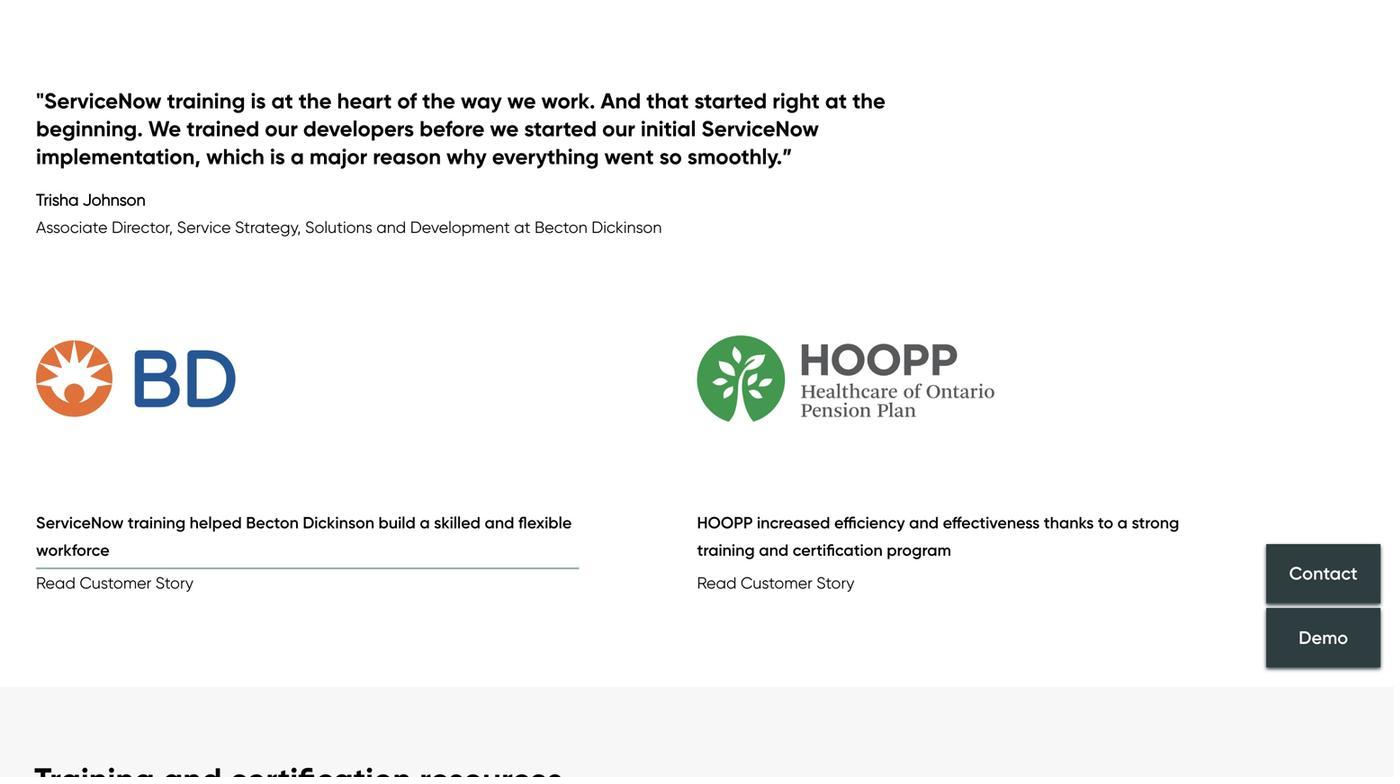 Task type: locate. For each thing, give the bounding box(es) containing it.
beginning.
[[36, 115, 143, 142]]

read customer story
[[36, 573, 193, 593], [697, 573, 855, 593]]

0 horizontal spatial started
[[524, 115, 597, 142]]

initial
[[641, 115, 696, 142]]

0 vertical spatial dickinson
[[592, 217, 662, 237]]

0 horizontal spatial is
[[251, 87, 266, 114]]

1 horizontal spatial a
[[420, 513, 430, 533]]

training inside servicenow training helped becton dickinson build a skilled and flexible workforce
[[128, 513, 186, 533]]

3 the from the left
[[852, 87, 886, 114]]

customer down workforce
[[80, 573, 151, 593]]

the right right
[[852, 87, 886, 114]]

a right build
[[420, 513, 430, 533]]

1 horizontal spatial servicenow
[[702, 115, 819, 142]]

our down and
[[602, 115, 635, 142]]

1 our from the left
[[265, 115, 298, 142]]

increased
[[757, 513, 830, 533]]

1 horizontal spatial dickinson
[[592, 217, 662, 237]]

and right solutions
[[376, 217, 406, 237]]

read down workforce
[[36, 573, 76, 593]]

a
[[291, 143, 304, 170], [420, 513, 430, 533], [1117, 513, 1128, 533]]

0 vertical spatial becton
[[535, 217, 587, 237]]

1 vertical spatial we
[[490, 115, 519, 142]]

training inside hoopp increased efficiency and effectiveness thanks to a strong training and certification program
[[697, 540, 755, 560]]

0 horizontal spatial servicenow
[[36, 513, 124, 533]]

1 horizontal spatial started
[[694, 87, 767, 114]]

build
[[378, 513, 416, 533]]

is up trained
[[251, 87, 266, 114]]

implementation,
[[36, 143, 201, 170]]

1 horizontal spatial becton
[[535, 217, 587, 237]]

the left heart
[[299, 87, 332, 114]]

2 customer from the left
[[741, 573, 812, 593]]

and up program
[[909, 513, 939, 533]]

strategy,
[[235, 217, 301, 237]]

1 horizontal spatial the
[[422, 87, 455, 114]]

reason
[[373, 143, 441, 170]]

0 vertical spatial started
[[694, 87, 767, 114]]

becton
[[535, 217, 587, 237], [246, 513, 299, 533]]

1 read from the left
[[36, 573, 76, 593]]

solutions
[[305, 217, 372, 237]]

at
[[271, 87, 293, 114], [825, 87, 847, 114], [514, 217, 531, 237]]

demo link
[[1266, 608, 1381, 668]]

customer for and
[[741, 573, 812, 593]]

0 horizontal spatial our
[[265, 115, 298, 142]]

0 horizontal spatial the
[[299, 87, 332, 114]]

2 vertical spatial training
[[697, 540, 755, 560]]

story for increased
[[817, 573, 855, 593]]

dickinson left build
[[303, 513, 374, 533]]

we
[[507, 87, 536, 114], [490, 115, 519, 142]]

servicenow up workforce
[[36, 513, 124, 533]]

and inside servicenow training helped becton dickinson build a skilled and flexible workforce
[[485, 513, 514, 533]]

0 vertical spatial training
[[167, 87, 245, 114]]

is
[[251, 87, 266, 114], [270, 143, 285, 170]]

training inside "servicenow training is at the heart of the way we work. and that started right at the beginning. we trained our developers before we started our initial servicenow implementation, which is a major reason why everything went so smoothly."
[[167, 87, 245, 114]]

becton right helped
[[246, 513, 299, 533]]

read customer story down workforce
[[36, 573, 193, 593]]

and right skilled
[[485, 513, 514, 533]]

1 vertical spatial dickinson
[[303, 513, 374, 533]]

efficiency
[[834, 513, 905, 533]]

the
[[299, 87, 332, 114], [422, 87, 455, 114], [852, 87, 886, 114]]

we down way
[[490, 115, 519, 142]]

1 vertical spatial training
[[128, 513, 186, 533]]

1 horizontal spatial read
[[697, 573, 737, 593]]

the up before on the top of the page
[[422, 87, 455, 114]]

at left heart
[[271, 87, 293, 114]]

0 horizontal spatial dickinson
[[303, 513, 374, 533]]

0 horizontal spatial read customer story
[[36, 573, 193, 593]]

demo
[[1299, 627, 1348, 649]]

customer for workforce
[[80, 573, 151, 593]]

0 vertical spatial servicenow
[[702, 115, 819, 142]]

0 horizontal spatial story
[[155, 573, 193, 593]]

1 horizontal spatial customer
[[741, 573, 812, 593]]

1 horizontal spatial is
[[270, 143, 285, 170]]

1 horizontal spatial our
[[602, 115, 635, 142]]

training left helped
[[128, 513, 186, 533]]

2 the from the left
[[422, 87, 455, 114]]

our
[[265, 115, 298, 142], [602, 115, 635, 142]]

becton down everything
[[535, 217, 587, 237]]

a inside servicenow training helped becton dickinson build a skilled and flexible workforce
[[420, 513, 430, 533]]

our right trained
[[265, 115, 298, 142]]

story
[[155, 573, 193, 593], [817, 573, 855, 593]]

at right right
[[825, 87, 847, 114]]

that
[[646, 87, 689, 114]]

2 horizontal spatial a
[[1117, 513, 1128, 533]]

started down work.
[[524, 115, 597, 142]]

servicenow
[[702, 115, 819, 142], [36, 513, 124, 533]]

read for hoopp increased efficiency and effectiveness thanks to a strong training and certification program
[[697, 573, 737, 593]]

way
[[461, 87, 502, 114]]

0 horizontal spatial a
[[291, 143, 304, 170]]

0 horizontal spatial becton
[[246, 513, 299, 533]]

dickinson down 'went'
[[592, 217, 662, 237]]

which
[[206, 143, 264, 170]]

1 vertical spatial becton
[[246, 513, 299, 533]]

read customer story down the increased
[[697, 573, 855, 593]]

1 vertical spatial started
[[524, 115, 597, 142]]

"servicenow training is at the heart of the way we work. and that started right at the beginning. we trained our developers before we started our initial servicenow implementation, which is a major reason why everything went so smoothly."
[[36, 87, 886, 170]]

1 vertical spatial servicenow
[[36, 513, 124, 533]]

story down certification
[[817, 573, 855, 593]]

customer
[[80, 573, 151, 593], [741, 573, 812, 593]]

started up smoothly."
[[694, 87, 767, 114]]

0 horizontal spatial read
[[36, 573, 76, 593]]

service
[[177, 217, 231, 237]]

we right way
[[507, 87, 536, 114]]

1 read customer story from the left
[[36, 573, 193, 593]]

1 horizontal spatial read customer story
[[697, 573, 855, 593]]

2 story from the left
[[817, 573, 855, 593]]

0 horizontal spatial customer
[[80, 573, 151, 593]]

training
[[167, 87, 245, 114], [128, 513, 186, 533], [697, 540, 755, 560]]

at right development
[[514, 217, 531, 237]]

0 vertical spatial we
[[507, 87, 536, 114]]

and
[[376, 217, 406, 237], [485, 513, 514, 533], [909, 513, 939, 533], [759, 540, 789, 560]]

2 read from the left
[[697, 573, 737, 593]]

trisha johnson associate director, service strategy, solutions and development at becton dickinson
[[36, 190, 662, 237]]

is right which
[[270, 143, 285, 170]]

0 vertical spatial is
[[251, 87, 266, 114]]

developers
[[303, 115, 414, 142]]

1 horizontal spatial story
[[817, 573, 855, 593]]

training up trained
[[167, 87, 245, 114]]

2 read customer story from the left
[[697, 573, 855, 593]]

read for servicenow training helped becton dickinson build a skilled and flexible workforce
[[36, 573, 76, 593]]

certification
[[793, 540, 883, 560]]

a right to
[[1117, 513, 1128, 533]]

started
[[694, 87, 767, 114], [524, 115, 597, 142]]

read down hoopp
[[697, 573, 737, 593]]

story for training
[[155, 573, 193, 593]]

contact
[[1289, 562, 1358, 584]]

went
[[604, 143, 654, 170]]

trisha
[[36, 190, 79, 210]]

1 customer from the left
[[80, 573, 151, 593]]

servicenow up smoothly."
[[702, 115, 819, 142]]

program
[[887, 540, 951, 560]]

story down helped
[[155, 573, 193, 593]]

and inside trisha johnson associate director, service strategy, solutions and development at becton dickinson
[[376, 217, 406, 237]]

1 horizontal spatial at
[[514, 217, 531, 237]]

2 our from the left
[[602, 115, 635, 142]]

1 story from the left
[[155, 573, 193, 593]]

becton dickinson logo image
[[36, 268, 558, 489]]

skilled
[[434, 513, 481, 533]]

a left major
[[291, 143, 304, 170]]

read
[[36, 573, 76, 593], [697, 573, 737, 593]]

a inside "servicenow training is at the heart of the way we work. and that started right at the beginning. we trained our developers before we started our initial servicenow implementation, which is a major reason why everything went so smoothly."
[[291, 143, 304, 170]]

2 horizontal spatial the
[[852, 87, 886, 114]]

dickinson inside trisha johnson associate director, service strategy, solutions and development at becton dickinson
[[592, 217, 662, 237]]

dickinson
[[592, 217, 662, 237], [303, 513, 374, 533]]

training down hoopp
[[697, 540, 755, 560]]

hoopp logo image
[[697, 268, 1219, 489]]

customer down the increased
[[741, 573, 812, 593]]



Task type: describe. For each thing, give the bounding box(es) containing it.
development
[[410, 217, 510, 237]]

becton inside servicenow training helped becton dickinson build a skilled and flexible workforce
[[246, 513, 299, 533]]

workforce
[[36, 540, 110, 560]]

becton inside trisha johnson associate director, service strategy, solutions and development at becton dickinson
[[535, 217, 587, 237]]

director,
[[112, 217, 173, 237]]

at inside trisha johnson associate director, service strategy, solutions and development at becton dickinson
[[514, 217, 531, 237]]

we
[[148, 115, 181, 142]]

before
[[419, 115, 485, 142]]

thanks
[[1044, 513, 1094, 533]]

everything
[[492, 143, 599, 170]]

a inside hoopp increased efficiency and effectiveness thanks to a strong training and certification program
[[1117, 513, 1128, 533]]

servicenow inside "servicenow training is at the heart of the way we work. and that started right at the beginning. we trained our developers before we started our initial servicenow implementation, which is a major reason why everything went so smoothly."
[[702, 115, 819, 142]]

so
[[659, 143, 682, 170]]

0 horizontal spatial at
[[271, 87, 293, 114]]

work.
[[541, 87, 595, 114]]

major
[[309, 143, 367, 170]]

servicenow training helped becton dickinson build a skilled and flexible workforce
[[36, 513, 572, 560]]

and down the increased
[[759, 540, 789, 560]]

hoopp
[[697, 513, 753, 533]]

training for servicenow
[[128, 513, 186, 533]]

hoopp increased efficiency and effectiveness thanks to a strong training and certification program
[[697, 513, 1179, 560]]

heart
[[337, 87, 392, 114]]

strong
[[1132, 513, 1179, 533]]

servicenow inside servicenow training helped becton dickinson build a skilled and flexible workforce
[[36, 513, 124, 533]]

2 horizontal spatial at
[[825, 87, 847, 114]]

associate
[[36, 217, 108, 237]]

right
[[772, 87, 820, 114]]

dickinson inside servicenow training helped becton dickinson build a skilled and flexible workforce
[[303, 513, 374, 533]]

of
[[397, 87, 417, 114]]

1 vertical spatial is
[[270, 143, 285, 170]]

smoothly."
[[687, 143, 792, 170]]

why
[[446, 143, 487, 170]]

training for "servicenow
[[167, 87, 245, 114]]

flexible
[[518, 513, 572, 533]]

contact link
[[1266, 544, 1381, 604]]

and
[[601, 87, 641, 114]]

1 the from the left
[[299, 87, 332, 114]]

to
[[1098, 513, 1113, 533]]

read customer story for workforce
[[36, 573, 193, 593]]

"servicenow
[[36, 87, 162, 114]]

effectiveness
[[943, 513, 1040, 533]]

trained
[[187, 115, 259, 142]]

read customer story for and
[[697, 573, 855, 593]]

johnson
[[83, 190, 145, 210]]

helped
[[190, 513, 242, 533]]



Task type: vqa. For each thing, say whether or not it's contained in the screenshot.
'Application'
no



